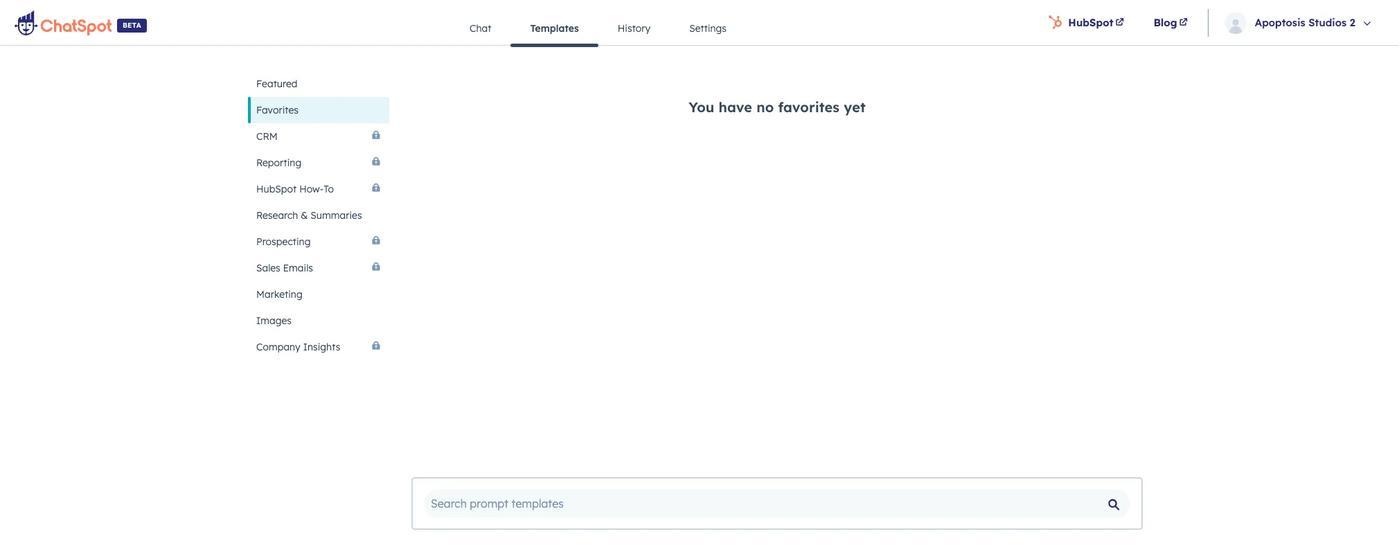 Task type: locate. For each thing, give the bounding box(es) containing it.
marketing button
[[248, 281, 389, 308]]

hubspot for hubspot
[[1069, 16, 1114, 29]]

yet
[[844, 98, 866, 116]]

research & summaries button
[[248, 202, 389, 229]]

settings
[[689, 22, 727, 35]]

insights
[[303, 341, 340, 353]]

favorites
[[256, 104, 299, 116]]

no
[[757, 98, 774, 116]]

1 horizontal spatial hubspot
[[1069, 16, 1114, 29]]

chat
[[470, 22, 492, 35]]

hubspot how-to button
[[248, 176, 389, 202]]

hubspot how-to
[[256, 183, 334, 195]]

marketing
[[256, 288, 303, 301]]

history link
[[598, 12, 670, 45]]

2
[[1350, 16, 1356, 29]]

prospecting button
[[248, 229, 389, 255]]

crm button
[[248, 123, 389, 150]]

featured button
[[248, 71, 389, 97]]

1 vertical spatial hubspot
[[256, 183, 297, 195]]

0 horizontal spatial hubspot
[[256, 183, 297, 195]]

blog
[[1154, 16, 1178, 29]]

company insights button
[[248, 334, 389, 360]]

prospecting
[[256, 236, 311, 248]]

link opens in a new window image
[[1116, 14, 1124, 31], [1180, 14, 1188, 31], [1116, 18, 1124, 27]]

hubspot inside button
[[256, 183, 297, 195]]

navigation
[[450, 12, 746, 47]]

to
[[324, 183, 334, 195]]

0 vertical spatial hubspot
[[1069, 16, 1114, 29]]

hubspot for hubspot how-to
[[256, 183, 297, 195]]

hubspot
[[1069, 16, 1114, 29], [256, 183, 297, 195]]

have
[[719, 98, 752, 116]]

hubspot link
[[1035, 0, 1140, 45]]

sales emails
[[256, 262, 313, 274]]

apoptosis studios 2
[[1255, 16, 1356, 29]]



Task type: describe. For each thing, give the bounding box(es) containing it.
crm
[[256, 130, 278, 143]]

history
[[618, 22, 651, 35]]

chat link
[[450, 12, 511, 45]]

research
[[256, 209, 298, 222]]

emails
[[283, 262, 313, 274]]

navigation containing chat
[[450, 12, 746, 47]]

research & summaries
[[256, 209, 362, 222]]

link opens in a new window image
[[1180, 18, 1188, 27]]

beta link
[[0, 0, 161, 45]]

settings link
[[670, 12, 746, 45]]

images
[[256, 315, 292, 327]]

sales
[[256, 262, 280, 274]]

apoptosis
[[1255, 16, 1306, 29]]

studios
[[1309, 16, 1347, 29]]

apoptosis studios 2 button
[[1213, 0, 1391, 45]]

favorites
[[778, 98, 840, 116]]

images button
[[248, 308, 389, 334]]

reporting button
[[248, 150, 389, 176]]

&
[[301, 209, 308, 222]]

summaries
[[311, 209, 362, 222]]

you
[[689, 98, 715, 116]]

templates
[[530, 22, 579, 35]]

featured
[[256, 78, 298, 90]]

templates link
[[511, 12, 598, 47]]

you have no favorites yet
[[689, 98, 866, 116]]

Search prompt templates search field
[[424, 490, 1131, 518]]

sales emails button
[[248, 255, 389, 281]]

how-
[[299, 183, 324, 195]]

reporting
[[256, 157, 302, 169]]

company insights
[[256, 341, 340, 353]]

company
[[256, 341, 301, 353]]

beta
[[123, 20, 141, 29]]

blog link
[[1140, 0, 1204, 45]]

link opens in a new window image inside blog link
[[1180, 14, 1188, 31]]

favorites button
[[248, 97, 389, 123]]



Task type: vqa. For each thing, say whether or not it's contained in the screenshot.
Settings
yes



